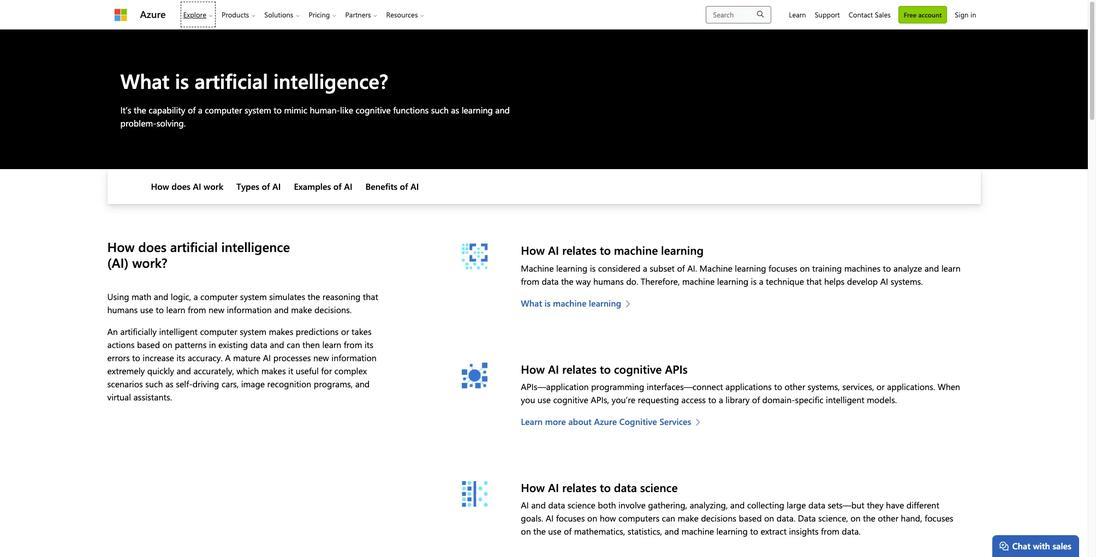 Task type: locate. For each thing, give the bounding box(es) containing it.
on down goals.
[[521, 526, 531, 538]]

to left extract
[[751, 526, 759, 538]]

to up the "artificially"
[[156, 304, 164, 316]]

from inside an artificially intelligent computer system makes predictions or takes actions based on patterns in existing data and can then learn from its errors to increase its accuracy. a mature ai processes new information extremely quickly and accurately, which makes it useful for complex scenarios such as self-driving cars, image recognition programs, and virtual assistants.
[[344, 339, 362, 351]]

1 horizontal spatial new
[[314, 352, 329, 364]]

0 horizontal spatial such
[[145, 379, 163, 390]]

0 vertical spatial as
[[451, 105, 460, 116]]

computer down what is artificial intelligence?
[[205, 105, 242, 116]]

0 horizontal spatial learn
[[521, 416, 543, 428]]

humans down the "considered"
[[594, 276, 624, 287]]

work?
[[132, 254, 168, 272]]

use inside how ai relates to cognitive apis apis—application programming interfaces—connect applications to other systems, services, or applications. when you use cognitive apis, you're requesting access to a library of domain-specific intelligent models.
[[538, 394, 551, 406]]

of inside how ai relates to machine learning machine learning is considered a subset of ai. machine learning focuses on training machines to analyze and learn from data the way humans do. therefore, machine learning is a technique that helps develop ai systems.
[[678, 263, 685, 274]]

or up models.
[[877, 381, 885, 393]]

to up extremely
[[132, 352, 140, 364]]

0 vertical spatial learn
[[790, 10, 807, 19]]

use down math
[[140, 304, 153, 316]]

2 relates from the top
[[563, 361, 597, 377]]

a right capability
[[198, 105, 203, 116]]

relates up mathematics,
[[563, 480, 597, 495]]

relates inside how ai relates to cognitive apis apis—application programming interfaces—connect applications to other systems, services, or applications. when you use cognitive apis, you're requesting access to a library of domain-specific intelligent models.
[[563, 361, 597, 377]]

science left both
[[568, 500, 596, 511]]

on
[[800, 263, 810, 274], [162, 339, 173, 351], [588, 513, 598, 524], [765, 513, 775, 524], [851, 513, 861, 524], [521, 526, 531, 538]]

1 vertical spatial azure
[[594, 416, 617, 428]]

to inside an artificially intelligent computer system makes predictions or takes actions based on patterns in existing data and can then learn from its errors to increase its accuracy. a mature ai processes new information extremely quickly and accurately, which makes it useful for complex scenarios such as self-driving cars, image recognition programs, and virtual assistants.
[[132, 352, 140, 364]]

to inside it's the capability of a computer system to mimic human-like cognitive functions such as learning and problem-solving.
[[274, 105, 282, 116]]

insights
[[790, 526, 819, 538]]

1 vertical spatial system
[[240, 291, 267, 303]]

decisions.
[[315, 304, 352, 316]]

1 vertical spatial science
[[568, 500, 596, 511]]

1 horizontal spatial that
[[807, 276, 822, 287]]

learn down logic, on the bottom left
[[166, 304, 185, 316]]

how does ai work
[[151, 181, 223, 193]]

predictions
[[296, 326, 339, 338]]

1 horizontal spatial make
[[678, 513, 699, 524]]

0 horizontal spatial intelligent
[[159, 326, 198, 338]]

system inside using math and logic, a computer system simulates the reasoning that humans use to learn from new information and make decisions.
[[240, 291, 267, 303]]

computer inside using math and logic, a computer system simulates the reasoning that humans use to learn from new information and make decisions.
[[201, 291, 238, 303]]

1 vertical spatial does
[[138, 238, 167, 256]]

2 vertical spatial system
[[240, 326, 267, 338]]

computer right logic, on the bottom left
[[201, 291, 238, 303]]

2 horizontal spatial cognitive
[[614, 361, 662, 377]]

computer up existing
[[200, 326, 238, 338]]

gathering,
[[649, 500, 688, 511]]

0 vertical spatial system
[[245, 105, 271, 116]]

how inside how does artificial intelligence (ai) work?
[[107, 238, 135, 256]]

examples
[[294, 181, 331, 193]]

computer
[[205, 105, 242, 116], [201, 291, 238, 303], [200, 326, 238, 338]]

models.
[[868, 394, 898, 406]]

focuses down different
[[925, 513, 954, 524]]

0 vertical spatial in
[[971, 10, 977, 19]]

based up the increase
[[137, 339, 160, 351]]

system for simulates
[[240, 291, 267, 303]]

a left library
[[719, 394, 724, 406]]

using math and logic, a computer system simulates the reasoning that humans use to learn from new information and make decisions.
[[107, 291, 379, 316]]

or inside how ai relates to cognitive apis apis—application programming interfaces—connect applications to other systems, services, or applications. when you use cognitive apis, you're requesting access to a library of domain-specific intelligent models.
[[877, 381, 885, 393]]

of
[[188, 105, 196, 116], [262, 181, 270, 193], [334, 181, 342, 193], [400, 181, 408, 193], [678, 263, 685, 274], [753, 394, 761, 406], [564, 526, 572, 538]]

0 horizontal spatial information
[[227, 304, 272, 316]]

0 horizontal spatial can
[[287, 339, 300, 351]]

of down applications
[[753, 394, 761, 406]]

on up mathematics,
[[588, 513, 598, 524]]

do.
[[627, 276, 639, 287]]

computer inside it's the capability of a computer system to mimic human-like cognitive functions such as learning and problem-solving.
[[205, 105, 242, 116]]

relates
[[563, 243, 597, 258], [563, 361, 597, 377], [563, 480, 597, 495]]

1 vertical spatial as
[[165, 379, 174, 390]]

how for how does artificial intelligence (ai) work?
[[107, 238, 135, 256]]

problem-
[[120, 118, 157, 129]]

cognitive
[[356, 105, 391, 116], [614, 361, 662, 377], [554, 394, 589, 406]]

azure left the explore on the top of the page
[[140, 8, 166, 21]]

machine right ai.
[[700, 263, 733, 274]]

learn left support link
[[790, 10, 807, 19]]

system inside it's the capability of a computer system to mimic human-like cognitive functions such as learning and problem-solving.
[[245, 105, 271, 116]]

of inside it's the capability of a computer system to mimic human-like cognitive functions such as learning and problem-solving.
[[188, 105, 196, 116]]

use right you
[[538, 394, 551, 406]]

computers
[[619, 513, 660, 524]]

as left self-
[[165, 379, 174, 390]]

1 vertical spatial make
[[678, 513, 699, 524]]

to left mimic
[[274, 105, 282, 116]]

0 horizontal spatial other
[[785, 381, 806, 393]]

0 vertical spatial information
[[227, 304, 272, 316]]

new up existing
[[209, 304, 225, 316]]

0 vertical spatial intelligent
[[159, 326, 198, 338]]

an
[[107, 326, 118, 338]]

2 horizontal spatial learn
[[942, 263, 961, 274]]

a right logic, on the bottom left
[[194, 291, 198, 303]]

contact sales
[[849, 10, 891, 19]]

1 vertical spatial in
[[209, 339, 216, 351]]

0 vertical spatial can
[[287, 339, 300, 351]]

examples of ai link
[[294, 181, 353, 193]]

intelligent up the patterns
[[159, 326, 198, 338]]

1 horizontal spatial does
[[172, 181, 191, 193]]

a inside how ai relates to cognitive apis apis—application programming interfaces—connect applications to other systems, services, or applications. when you use cognitive apis, you're requesting access to a library of domain-specific intelligent models.
[[719, 394, 724, 406]]

on up the increase
[[162, 339, 173, 351]]

1 vertical spatial information
[[332, 352, 377, 364]]

1 vertical spatial learn
[[521, 416, 543, 428]]

from inside using math and logic, a computer system simulates the reasoning that humans use to learn from new information and make decisions.
[[188, 304, 206, 316]]

learn down you
[[521, 416, 543, 428]]

the
[[134, 105, 146, 116], [562, 276, 574, 287], [308, 291, 320, 303], [864, 513, 876, 524], [534, 526, 546, 538]]

as right functions
[[451, 105, 460, 116]]

does inside how does artificial intelligence (ai) work?
[[138, 238, 167, 256]]

from up what is machine learning
[[521, 276, 540, 287]]

learn link
[[785, 0, 811, 29]]

machine inside the what is machine learning link
[[553, 297, 587, 309]]

data up the mature
[[251, 339, 268, 351]]

relates up apis—application
[[563, 361, 597, 377]]

humans inside how ai relates to machine learning machine learning is considered a subset of ai. machine learning focuses on training machines to analyze and learn from data the way humans do. therefore, machine learning is a technique that helps develop ai systems.
[[594, 276, 624, 287]]

0 vertical spatial relates
[[563, 243, 597, 258]]

2 vertical spatial learn
[[323, 339, 342, 351]]

0 vertical spatial azure
[[140, 8, 166, 21]]

machine up what is machine learning
[[521, 263, 554, 274]]

0 horizontal spatial focuses
[[556, 513, 585, 524]]

programs,
[[314, 379, 353, 390]]

how inside how ai relates to machine learning machine learning is considered a subset of ai. machine learning focuses on training machines to analyze and learn from data the way humans do. therefore, machine learning is a technique that helps develop ai systems.
[[521, 243, 545, 258]]

machine up the "considered"
[[614, 243, 658, 258]]

how inside how ai relates to data science ai and data science both involve gathering, analyzing, and collecting large data sets—but they have different goals. ai focuses on how computers can make decisions based on data. data science, on the other hand, focuses on the use of mathematics, statistics, and machine learning to extract insights from data.
[[521, 480, 545, 495]]

types
[[237, 181, 260, 193]]

1 horizontal spatial azure
[[594, 416, 617, 428]]

other inside how ai relates to cognitive apis apis—application programming interfaces—connect applications to other systems, services, or applications. when you use cognitive apis, you're requesting access to a library of domain-specific intelligent models.
[[785, 381, 806, 393]]

1 vertical spatial learn
[[166, 304, 185, 316]]

using
[[107, 291, 129, 303]]

learn down predictions
[[323, 339, 342, 351]]

1 vertical spatial makes
[[261, 365, 286, 377]]

learn inside how ai relates to machine learning machine learning is considered a subset of ai. machine learning focuses on training machines to analyze and learn from data the way humans do. therefore, machine learning is a technique that helps develop ai systems.
[[942, 263, 961, 274]]

self-
[[176, 379, 193, 390]]

learn inside using math and logic, a computer system simulates the reasoning that humans use to learn from new information and make decisions.
[[166, 304, 185, 316]]

what for what is artificial intelligence?
[[120, 67, 170, 94]]

the up decisions.
[[308, 291, 320, 303]]

0 horizontal spatial does
[[138, 238, 167, 256]]

2 vertical spatial computer
[[200, 326, 238, 338]]

use inside how ai relates to data science ai and data science both involve gathering, analyzing, and collecting large data sets—but they have different goals. ai focuses on how computers can make decisions based on data. data science, on the other hand, focuses on the use of mathematics, statistics, and machine learning to extract insights from data.
[[549, 526, 562, 538]]

1 horizontal spatial what
[[521, 297, 543, 309]]

types of ai link
[[237, 181, 281, 193]]

artificially
[[120, 326, 157, 338]]

ai inside how ai relates to cognitive apis apis—application programming interfaces—connect applications to other systems, services, or applications. when you use cognitive apis, you're requesting access to a library of domain-specific intelligent models.
[[548, 361, 559, 377]]

virtual
[[107, 392, 131, 403]]

on down "sets—but"
[[851, 513, 861, 524]]

1 vertical spatial based
[[739, 513, 762, 524]]

as inside it's the capability of a computer system to mimic human-like cognitive functions such as learning and problem-solving.
[[451, 105, 460, 116]]

a inside it's the capability of a computer system to mimic human-like cognitive functions such as learning and problem-solving.
[[198, 105, 203, 116]]

machine down ai.
[[683, 276, 715, 287]]

1 horizontal spatial or
[[877, 381, 885, 393]]

system inside an artificially intelligent computer system makes predictions or takes actions based on patterns in existing data and can then learn from its errors to increase its accuracy. a mature ai processes new information extremely quickly and accurately, which makes it useful for complex scenarios such as self-driving cars, image recognition programs, and virtual assistants.
[[240, 326, 267, 338]]

data. down large
[[777, 513, 796, 524]]

2 vertical spatial cognitive
[[554, 394, 589, 406]]

1 horizontal spatial machine
[[700, 263, 733, 274]]

0 vertical spatial that
[[807, 276, 822, 287]]

have
[[887, 500, 905, 511]]

is
[[175, 67, 189, 94], [590, 263, 596, 274], [751, 276, 757, 287], [545, 297, 551, 309]]

its down takes
[[365, 339, 374, 351]]

its
[[365, 339, 374, 351], [177, 352, 185, 364]]

the inside using math and logic, a computer system simulates the reasoning that humans use to learn from new information and make decisions.
[[308, 291, 320, 303]]

processes
[[274, 352, 311, 364]]

mimic
[[284, 105, 308, 116]]

it
[[288, 365, 294, 377]]

of left mathematics,
[[564, 526, 572, 538]]

intelligent down services,
[[827, 394, 865, 406]]

1 vertical spatial that
[[363, 291, 379, 303]]

that right reasoning
[[363, 291, 379, 303]]

information inside an artificially intelligent computer system makes predictions or takes actions based on patterns in existing data and can then learn from its errors to increase its accuracy. a mature ai processes new information extremely quickly and accurately, which makes it useful for complex scenarios such as self-driving cars, image recognition programs, and virtual assistants.
[[332, 352, 377, 364]]

focuses up mathematics,
[[556, 513, 585, 524]]

0 vertical spatial what
[[120, 67, 170, 94]]

quickly
[[147, 365, 174, 377]]

machine down decisions
[[682, 526, 715, 538]]

how ai relates to cognitive apis apis—application programming interfaces—connect applications to other systems, services, or applications. when you use cognitive apis, you're requesting access to a library of domain-specific intelligent models.
[[521, 361, 961, 406]]

collecting
[[748, 500, 785, 511]]

0 horizontal spatial based
[[137, 339, 160, 351]]

goals.
[[521, 513, 544, 524]]

information up existing
[[227, 304, 272, 316]]

data up what is machine learning
[[542, 276, 559, 287]]

0 horizontal spatial as
[[165, 379, 174, 390]]

what is machine learning
[[521, 297, 622, 309]]

partners button
[[341, 0, 382, 29]]

make
[[291, 304, 312, 316], [678, 513, 699, 524]]

0 vertical spatial based
[[137, 339, 160, 351]]

1 horizontal spatial learn
[[790, 10, 807, 19]]

ai inside an artificially intelligent computer system makes predictions or takes actions based on patterns in existing data and can then learn from its errors to increase its accuracy. a mature ai processes new information extremely quickly and accurately, which makes it useful for complex scenarios such as self-driving cars, image recognition programs, and virtual assistants.
[[263, 352, 271, 364]]

learn
[[790, 10, 807, 19], [521, 416, 543, 428]]

artificial for does
[[170, 238, 218, 256]]

1 horizontal spatial learn
[[323, 339, 342, 351]]

0 vertical spatial make
[[291, 304, 312, 316]]

3 relates from the top
[[563, 480, 597, 495]]

the up problem-
[[134, 105, 146, 116]]

examples of ai
[[294, 181, 353, 193]]

azure
[[140, 8, 166, 21], [594, 416, 617, 428]]

data left both
[[549, 500, 566, 511]]

relates inside how ai relates to machine learning machine learning is considered a subset of ai. machine learning focuses on training machines to analyze and learn from data the way humans do. therefore, machine learning is a technique that helps develop ai systems.
[[563, 243, 597, 258]]

0 horizontal spatial azure
[[140, 8, 166, 21]]

0 horizontal spatial that
[[363, 291, 379, 303]]

based inside an artificially intelligent computer system makes predictions or takes actions based on patterns in existing data and can then learn from its errors to increase its accuracy. a mature ai processes new information extremely quickly and accurately, which makes it useful for complex scenarios such as self-driving cars, image recognition programs, and virtual assistants.
[[137, 339, 160, 351]]

learn
[[942, 263, 961, 274], [166, 304, 185, 316], [323, 339, 342, 351]]

1 horizontal spatial data.
[[842, 526, 861, 538]]

takes
[[352, 326, 372, 338]]

actions
[[107, 339, 135, 351]]

1 vertical spatial what
[[521, 297, 543, 309]]

system down what is artificial intelligence?
[[245, 105, 271, 116]]

make down simulates
[[291, 304, 312, 316]]

apis—application
[[521, 381, 589, 393]]

a left technique
[[760, 276, 764, 287]]

focuses
[[769, 263, 798, 274], [556, 513, 585, 524], [925, 513, 954, 524]]

1 vertical spatial use
[[538, 394, 551, 406]]

or inside an artificially intelligent computer system makes predictions or takes actions based on patterns in existing data and can then learn from its errors to increase its accuracy. a mature ai processes new information extremely quickly and accurately, which makes it useful for complex scenarios such as self-driving cars, image recognition programs, and virtual assistants.
[[341, 326, 349, 338]]

1 vertical spatial can
[[662, 513, 676, 524]]

learn for learn
[[790, 10, 807, 19]]

about
[[569, 416, 592, 428]]

focuses up technique
[[769, 263, 798, 274]]

in up accuracy.
[[209, 339, 216, 351]]

science up gathering,
[[641, 480, 678, 495]]

data up data
[[809, 500, 826, 511]]

to up the "considered"
[[600, 243, 611, 258]]

can down gathering,
[[662, 513, 676, 524]]

such right functions
[[431, 105, 449, 116]]

the down they
[[864, 513, 876, 524]]

a
[[225, 352, 231, 364]]

library
[[726, 394, 750, 406]]

0 vertical spatial or
[[341, 326, 349, 338]]

does for ai
[[172, 181, 191, 193]]

what is machine learning link
[[521, 297, 637, 310]]

0 horizontal spatial its
[[177, 352, 185, 364]]

increase
[[143, 352, 174, 364]]

data. down the science,
[[842, 526, 861, 538]]

domain-
[[763, 394, 796, 406]]

artificial inside how does artificial intelligence (ai) work?
[[170, 238, 218, 256]]

systems,
[[808, 381, 841, 393]]

makes up processes
[[269, 326, 294, 338]]

on down collecting
[[765, 513, 775, 524]]

ai.
[[688, 263, 698, 274]]

how for how ai relates to machine learning machine learning is considered a subset of ai. machine learning focuses on training machines to analyze and learn from data the way humans do. therefore, machine learning is a technique that helps develop ai systems.
[[521, 243, 545, 258]]

primary element
[[107, 0, 436, 29]]

can inside an artificially intelligent computer system makes predictions or takes actions based on patterns in existing data and can then learn from its errors to increase its accuracy. a mature ai processes new information extremely quickly and accurately, which makes it useful for complex scenarios such as self-driving cars, image recognition programs, and virtual assistants.
[[287, 339, 300, 351]]

0 vertical spatial other
[[785, 381, 806, 393]]

0 vertical spatial learn
[[942, 263, 961, 274]]

1 vertical spatial computer
[[201, 291, 238, 303]]

resources
[[387, 10, 418, 19]]

1 horizontal spatial information
[[332, 352, 377, 364]]

1 horizontal spatial other
[[879, 513, 899, 524]]

or
[[341, 326, 349, 338], [877, 381, 885, 393]]

that down training at right
[[807, 276, 822, 287]]

1 horizontal spatial based
[[739, 513, 762, 524]]

sign in link
[[951, 0, 981, 29]]

in right sign
[[971, 10, 977, 19]]

image
[[241, 379, 265, 390]]

1 horizontal spatial as
[[451, 105, 460, 116]]

services,
[[843, 381, 875, 393]]

of right capability
[[188, 105, 196, 116]]

when
[[938, 381, 961, 393]]

2 vertical spatial use
[[549, 526, 562, 538]]

1 horizontal spatial humans
[[594, 276, 624, 287]]

cognitive right like
[[356, 105, 391, 116]]

0 horizontal spatial learn
[[166, 304, 185, 316]]

make down gathering,
[[678, 513, 699, 524]]

1 relates from the top
[[563, 243, 597, 258]]

0 vertical spatial does
[[172, 181, 191, 193]]

2 vertical spatial relates
[[563, 480, 597, 495]]

other up specific
[[785, 381, 806, 393]]

the left way
[[562, 276, 574, 287]]

1 vertical spatial or
[[877, 381, 885, 393]]

new
[[209, 304, 225, 316], [314, 352, 329, 364]]

how
[[151, 181, 169, 193], [107, 238, 135, 256], [521, 243, 545, 258], [521, 361, 545, 377], [521, 480, 545, 495]]

relates up way
[[563, 243, 597, 258]]

0 vertical spatial artificial
[[195, 67, 268, 94]]

free
[[905, 10, 917, 19]]

such inside an artificially intelligent computer system makes predictions or takes actions based on patterns in existing data and can then learn from its errors to increase its accuracy. a mature ai processes new information extremely quickly and accurately, which makes it useful for complex scenarios such as self-driving cars, image recognition programs, and virtual assistants.
[[145, 379, 163, 390]]

1 horizontal spatial in
[[971, 10, 977, 19]]

data.
[[777, 513, 796, 524], [842, 526, 861, 538]]

its down the patterns
[[177, 352, 185, 364]]

other down the have
[[879, 513, 899, 524]]

0 vertical spatial humans
[[594, 276, 624, 287]]

large
[[787, 500, 807, 511]]

analyzing,
[[690, 500, 728, 511]]

from down the science,
[[822, 526, 840, 538]]

0 vertical spatial its
[[365, 339, 374, 351]]

azure down the apis,
[[594, 416, 617, 428]]

does right (ai)
[[138, 238, 167, 256]]

1 horizontal spatial science
[[641, 480, 678, 495]]

can
[[287, 339, 300, 351], [662, 513, 676, 524]]

of left ai.
[[678, 263, 685, 274]]

system up existing
[[240, 326, 267, 338]]

to right access
[[709, 394, 717, 406]]

how inside how ai relates to cognitive apis apis—application programming interfaces—connect applications to other systems, services, or applications. when you use cognitive apis, you're requesting access to a library of domain-specific intelligent models.
[[521, 361, 545, 377]]

use left mathematics,
[[549, 526, 562, 538]]

of right 'benefits'
[[400, 181, 408, 193]]

0 horizontal spatial data.
[[777, 513, 796, 524]]

science
[[641, 480, 678, 495], [568, 500, 596, 511]]

more
[[546, 416, 566, 428]]

in
[[971, 10, 977, 19], [209, 339, 216, 351]]

learning
[[462, 105, 493, 116], [662, 243, 704, 258], [557, 263, 588, 274], [735, 263, 767, 274], [718, 276, 749, 287], [589, 297, 622, 309], [717, 526, 748, 538]]

information up complex
[[332, 352, 377, 364]]

the inside it's the capability of a computer system to mimic human-like cognitive functions such as learning and problem-solving.
[[134, 105, 146, 116]]

0 horizontal spatial new
[[209, 304, 225, 316]]

0 horizontal spatial what
[[120, 67, 170, 94]]

1 horizontal spatial can
[[662, 513, 676, 524]]

machine down way
[[553, 297, 587, 309]]

and inside it's the capability of a computer system to mimic human-like cognitive functions such as learning and problem-solving.
[[496, 105, 510, 116]]

system left simulates
[[240, 291, 267, 303]]

2 machine from the left
[[700, 263, 733, 274]]

new inside using math and logic, a computer system simulates the reasoning that humans use to learn from new information and make decisions.
[[209, 304, 225, 316]]

from down takes
[[344, 339, 362, 351]]

focuses inside how ai relates to machine learning machine learning is considered a subset of ai. machine learning focuses on training machines to analyze and learn from data the way humans do. therefore, machine learning is a technique that helps develop ai systems.
[[769, 263, 798, 274]]

0 vertical spatial such
[[431, 105, 449, 116]]

0 vertical spatial computer
[[205, 105, 242, 116]]

relates for machine
[[563, 243, 597, 258]]

on inside an artificially intelligent computer system makes predictions or takes actions based on patterns in existing data and can then learn from its errors to increase its accuracy. a mature ai processes new information extremely quickly and accurately, which makes it useful for complex scenarios such as self-driving cars, image recognition programs, and virtual assistants.
[[162, 339, 173, 351]]

1 vertical spatial new
[[314, 352, 329, 364]]

how for how ai relates to data science ai and data science both involve gathering, analyzing, and collecting large data sets—but they have different goals. ai focuses on how computers can make decisions based on data. data science, on the other hand, focuses on the use of mathematics, statistics, and machine learning to extract insights from data.
[[521, 480, 545, 495]]

1 vertical spatial cognitive
[[614, 361, 662, 377]]

and inside how ai relates to machine learning machine learning is considered a subset of ai. machine learning focuses on training machines to analyze and learn from data the way humans do. therefore, machine learning is a technique that helps develop ai systems.
[[925, 263, 940, 274]]

or left takes
[[341, 326, 349, 338]]

0 horizontal spatial machine
[[521, 263, 554, 274]]

1 horizontal spatial such
[[431, 105, 449, 116]]

1 vertical spatial other
[[879, 513, 899, 524]]

free account link
[[899, 6, 948, 23]]

learn right analyze
[[942, 263, 961, 274]]

0 horizontal spatial in
[[209, 339, 216, 351]]

data up involve
[[614, 480, 637, 495]]

benefits of ai link
[[366, 181, 419, 193]]

0 horizontal spatial humans
[[107, 304, 138, 316]]

such up assistants.
[[145, 379, 163, 390]]

on left training at right
[[800, 263, 810, 274]]

1 horizontal spatial intelligent
[[827, 394, 865, 406]]

relates inside how ai relates to data science ai and data science both involve gathering, analyzing, and collecting large data sets—but they have different goals. ai focuses on how computers can make decisions based on data. data science, on the other hand, focuses on the use of mathematics, statistics, and machine learning to extract insights from data.
[[563, 480, 597, 495]]

1 vertical spatial intelligent
[[827, 394, 865, 406]]



Task type: vqa. For each thing, say whether or not it's contained in the screenshot.
topmost relates
yes



Task type: describe. For each thing, give the bounding box(es) containing it.
new inside an artificially intelligent computer system makes predictions or takes actions based on patterns in existing data and can then learn from its errors to increase its accuracy. a mature ai processes new information extremely quickly and accurately, which makes it useful for complex scenarios such as self-driving cars, image recognition programs, and virtual assistants.
[[314, 352, 329, 364]]

products button
[[217, 0, 260, 29]]

extremely
[[107, 365, 145, 377]]

0 horizontal spatial science
[[568, 500, 596, 511]]

from inside how ai relates to data science ai and data science both involve gathering, analyzing, and collecting large data sets—but they have different goals. ai focuses on how computers can make decisions based on data. data science, on the other hand, focuses on the use of mathematics, statistics, and machine learning to extract insights from data.
[[822, 526, 840, 538]]

of right examples
[[334, 181, 342, 193]]

you
[[521, 394, 536, 406]]

of inside how ai relates to data science ai and data science both involve gathering, analyzing, and collecting large data sets—but they have different goals. ai focuses on how computers can make decisions based on data. data science, on the other hand, focuses on the use of mathematics, statistics, and machine learning to extract insights from data.
[[564, 526, 572, 538]]

sign
[[956, 10, 969, 19]]

how ai relates to machine learning machine learning is considered a subset of ai. machine learning focuses on training machines to analyze and learn from data the way humans do. therefore, machine learning is a technique that helps develop ai systems.
[[521, 243, 961, 287]]

interfaces—connect
[[647, 381, 724, 393]]

develop
[[848, 276, 879, 287]]

such inside it's the capability of a computer system to mimic human-like cognitive functions such as learning and problem-solving.
[[431, 105, 449, 116]]

you're
[[612, 394, 636, 406]]

other inside how ai relates to data science ai and data science both involve gathering, analyzing, and collecting large data sets—but they have different goals. ai focuses on how computers can make decisions based on data. data science, on the other hand, focuses on the use of mathematics, statistics, and machine learning to extract insights from data.
[[879, 513, 899, 524]]

1 horizontal spatial cognitive
[[554, 394, 589, 406]]

how for how does ai work
[[151, 181, 169, 193]]

that inside using math and logic, a computer system simulates the reasoning that humans use to learn from new information and make decisions.
[[363, 291, 379, 303]]

computer for logic,
[[201, 291, 238, 303]]

1 machine from the left
[[521, 263, 554, 274]]

solving.
[[157, 118, 186, 129]]

which
[[237, 365, 259, 377]]

contact sales link
[[845, 0, 896, 29]]

for
[[321, 365, 332, 377]]

an artificially intelligent computer system makes predictions or takes actions based on patterns in existing data and can then learn from its errors to increase its accuracy. a mature ai processes new information extremely quickly and accurately, which makes it useful for complex scenarios such as self-driving cars, image recognition programs, and virtual assistants.
[[107, 326, 377, 403]]

then
[[303, 339, 320, 351]]

that inside how ai relates to machine learning machine learning is considered a subset of ai. machine learning focuses on training machines to analyze and learn from data the way humans do. therefore, machine learning is a technique that helps develop ai systems.
[[807, 276, 822, 287]]

mathematics,
[[574, 526, 626, 538]]

intelligence
[[222, 238, 290, 256]]

scenarios
[[107, 379, 143, 390]]

artificial for is
[[195, 67, 268, 94]]

sales
[[876, 10, 891, 19]]

human-
[[310, 105, 340, 116]]

sets—but
[[828, 500, 865, 511]]

it's the capability of a computer system to mimic human-like cognitive functions such as learning and problem-solving.
[[120, 105, 510, 129]]

cognitive
[[620, 416, 658, 428]]

types of ai
[[237, 181, 281, 193]]

chat
[[1013, 541, 1031, 552]]

intelligent inside how ai relates to cognitive apis apis—application programming interfaces—connect applications to other systems, services, or applications. when you use cognitive apis, you're requesting access to a library of domain-specific intelligent models.
[[827, 394, 865, 406]]

math
[[132, 291, 152, 303]]

support
[[815, 10, 841, 19]]

accurately,
[[194, 365, 234, 377]]

useful
[[296, 365, 319, 377]]

considered
[[599, 263, 641, 274]]

assistants.
[[134, 392, 172, 403]]

involve
[[619, 500, 646, 511]]

use inside using math and logic, a computer system simulates the reasoning that humans use to learn from new information and make decisions.
[[140, 304, 153, 316]]

to up "programming"
[[600, 361, 611, 377]]

technique
[[766, 276, 805, 287]]

how does ai work link
[[151, 181, 223, 193]]

pricing button
[[304, 0, 341, 29]]

2 horizontal spatial focuses
[[925, 513, 954, 524]]

learning inside it's the capability of a computer system to mimic human-like cognitive functions such as learning and problem-solving.
[[462, 105, 493, 116]]

as inside an artificially intelligent computer system makes predictions or takes actions based on patterns in existing data and can then learn from its errors to increase its accuracy. a mature ai processes new information extremely quickly and accurately, which makes it useful for complex scenarios such as self-driving cars, image recognition programs, and virtual assistants.
[[165, 379, 174, 390]]

1 vertical spatial data.
[[842, 526, 861, 538]]

requesting
[[638, 394, 680, 406]]

helps
[[825, 276, 845, 287]]

(ai)
[[107, 254, 129, 272]]

learning inside how ai relates to data science ai and data science both involve gathering, analyzing, and collecting large data sets—but they have different goals. ai focuses on how computers can make decisions based on data. data science, on the other hand, focuses on the use of mathematics, statistics, and machine learning to extract insights from data.
[[717, 526, 748, 538]]

how for how ai relates to cognitive apis apis—application programming interfaces—connect applications to other systems, services, or applications. when you use cognitive apis, you're requesting access to a library of domain-specific intelligent models.
[[521, 361, 545, 377]]

relates for data
[[563, 480, 597, 495]]

cognitive inside it's the capability of a computer system to mimic human-like cognitive functions such as learning and problem-solving.
[[356, 105, 391, 116]]

pricing
[[309, 10, 330, 19]]

resources button
[[382, 0, 429, 29]]

Global search field
[[706, 6, 772, 23]]

does for artificial
[[138, 238, 167, 256]]

on inside how ai relates to machine learning machine learning is considered a subset of ai. machine learning focuses on training machines to analyze and learn from data the way humans do. therefore, machine learning is a technique that helps develop ai systems.
[[800, 263, 810, 274]]

make inside using math and logic, a computer system simulates the reasoning that humans use to learn from new information and make decisions.
[[291, 304, 312, 316]]

what for what is machine learning
[[521, 297, 543, 309]]

how ai relates to data science ai and data science both involve gathering, analyzing, and collecting large data sets—but they have different goals. ai focuses on how computers can make decisions based on data. data science, on the other hand, focuses on the use of mathematics, statistics, and machine learning to extract insights from data.
[[521, 480, 954, 538]]

access
[[682, 394, 706, 406]]

programming
[[592, 381, 645, 393]]

azure link
[[140, 7, 166, 22]]

to inside using math and logic, a computer system simulates the reasoning that humans use to learn from new information and make decisions.
[[156, 304, 164, 316]]

to up both
[[600, 480, 611, 495]]

learn inside an artificially intelligent computer system makes predictions or takes actions based on patterns in existing data and can then learn from its errors to increase its accuracy. a mature ai processes new information extremely quickly and accurately, which makes it useful for complex scenarios such as self-driving cars, image recognition programs, and virtual assistants.
[[323, 339, 342, 351]]

learn more about azure cognitive services link
[[521, 416, 707, 429]]

based inside how ai relates to data science ai and data science both involve gathering, analyzing, and collecting large data sets—but they have different goals. ai focuses on how computers can make decisions based on data. data science, on the other hand, focuses on the use of mathematics, statistics, and machine learning to extract insights from data.
[[739, 513, 762, 524]]

services
[[660, 416, 692, 428]]

solutions button
[[260, 0, 304, 29]]

sign in
[[956, 10, 977, 19]]

1 horizontal spatial its
[[365, 339, 374, 351]]

training
[[813, 263, 843, 274]]

machine inside how ai relates to data science ai and data science both involve gathering, analyzing, and collecting large data sets—but they have different goals. ai focuses on how computers can make decisions based on data. data science, on the other hand, focuses on the use of mathematics, statistics, and machine learning to extract insights from data.
[[682, 526, 715, 538]]

how
[[600, 513, 617, 524]]

different
[[907, 500, 940, 511]]

intelligence?
[[274, 67, 389, 94]]

azure inside primary element
[[140, 8, 166, 21]]

system for to
[[245, 105, 271, 116]]

to up domain-
[[775, 381, 783, 393]]

in inside an artificially intelligent computer system makes predictions or takes actions based on patterns in existing data and can then learn from its errors to increase its accuracy. a mature ai processes new information extremely quickly and accurately, which makes it useful for complex scenarios such as self-driving cars, image recognition programs, and virtual assistants.
[[209, 339, 216, 351]]

learn for learn more about azure cognitive services
[[521, 416, 543, 428]]

intelligent inside an artificially intelligent computer system makes predictions or takes actions based on patterns in existing data and can then learn from its errors to increase its accuracy. a mature ai processes new information extremely quickly and accurately, which makes it useful for complex scenarios such as self-driving cars, image recognition programs, and virtual assistants.
[[159, 326, 198, 338]]

accuracy.
[[188, 352, 223, 364]]

computer for of
[[205, 105, 242, 116]]

a left subset
[[643, 263, 648, 274]]

0 vertical spatial science
[[641, 480, 678, 495]]

0 vertical spatial makes
[[269, 326, 294, 338]]

chat with sales button
[[993, 536, 1080, 558]]

0 vertical spatial data.
[[777, 513, 796, 524]]

logic,
[[171, 291, 191, 303]]

free account
[[905, 10, 943, 19]]

humans inside using math and logic, a computer system simulates the reasoning that humans use to learn from new information and make decisions.
[[107, 304, 138, 316]]

the down goals.
[[534, 526, 546, 538]]

applications
[[726, 381, 772, 393]]

data inside how ai relates to machine learning machine learning is considered a subset of ai. machine learning focuses on training machines to analyze and learn from data the way humans do. therefore, machine learning is a technique that helps develop ai systems.
[[542, 276, 559, 287]]

apis,
[[591, 394, 610, 406]]

products
[[222, 10, 249, 19]]

hand,
[[902, 513, 923, 524]]

1 vertical spatial its
[[177, 352, 185, 364]]

of right types
[[262, 181, 270, 193]]

what is artificial intelligence?
[[120, 67, 389, 94]]

can inside how ai relates to data science ai and data science both involve gathering, analyzing, and collecting large data sets—but they have different goals. ai focuses on how computers can make decisions based on data. data science, on the other hand, focuses on the use of mathematics, statistics, and machine learning to extract insights from data.
[[662, 513, 676, 524]]

from inside how ai relates to machine learning machine learning is considered a subset of ai. machine learning focuses on training machines to analyze and learn from data the way humans do. therefore, machine learning is a technique that helps develop ai systems.
[[521, 276, 540, 287]]

reasoning
[[323, 291, 361, 303]]

partners
[[346, 10, 371, 19]]

chat with sales
[[1013, 541, 1072, 552]]

of inside how ai relates to cognitive apis apis—application programming interfaces—connect applications to other systems, services, or applications. when you use cognitive apis, you're requesting access to a library of domain-specific intelligent models.
[[753, 394, 761, 406]]

a inside using math and logic, a computer system simulates the reasoning that humans use to learn from new information and make decisions.
[[194, 291, 198, 303]]

make inside how ai relates to data science ai and data science both involve gathering, analyzing, and collecting large data sets—but they have different goals. ai focuses on how computers can make decisions based on data. data science, on the other hand, focuses on the use of mathematics, statistics, and machine learning to extract insights from data.
[[678, 513, 699, 524]]

how does artificial intelligence (ai) work?
[[107, 238, 290, 272]]

the inside how ai relates to machine learning machine learning is considered a subset of ai. machine learning focuses on training machines to analyze and learn from data the way humans do. therefore, machine learning is a technique that helps develop ai systems.
[[562, 276, 574, 287]]

contact
[[849, 10, 874, 19]]

relates for cognitive
[[563, 361, 597, 377]]

computer inside an artificially intelligent computer system makes predictions or takes actions based on patterns in existing data and can then learn from its errors to increase its accuracy. a mature ai processes new information extremely quickly and accurately, which makes it useful for complex scenarios such as self-driving cars, image recognition programs, and virtual assistants.
[[200, 326, 238, 338]]

functions
[[393, 105, 429, 116]]

cars,
[[222, 379, 239, 390]]

to left analyze
[[884, 263, 892, 274]]

data inside an artificially intelligent computer system makes predictions or takes actions based on patterns in existing data and can then learn from its errors to increase its accuracy. a mature ai processes new information extremely quickly and accurately, which makes it useful for complex scenarios such as self-driving cars, image recognition programs, and virtual assistants.
[[251, 339, 268, 351]]

information inside using math and logic, a computer system simulates the reasoning that humans use to learn from new information and make decisions.
[[227, 304, 272, 316]]

simulates
[[269, 291, 305, 303]]

extract
[[761, 526, 787, 538]]

subset
[[650, 263, 675, 274]]

mature
[[233, 352, 261, 364]]

Search azure.com text field
[[706, 6, 772, 23]]



